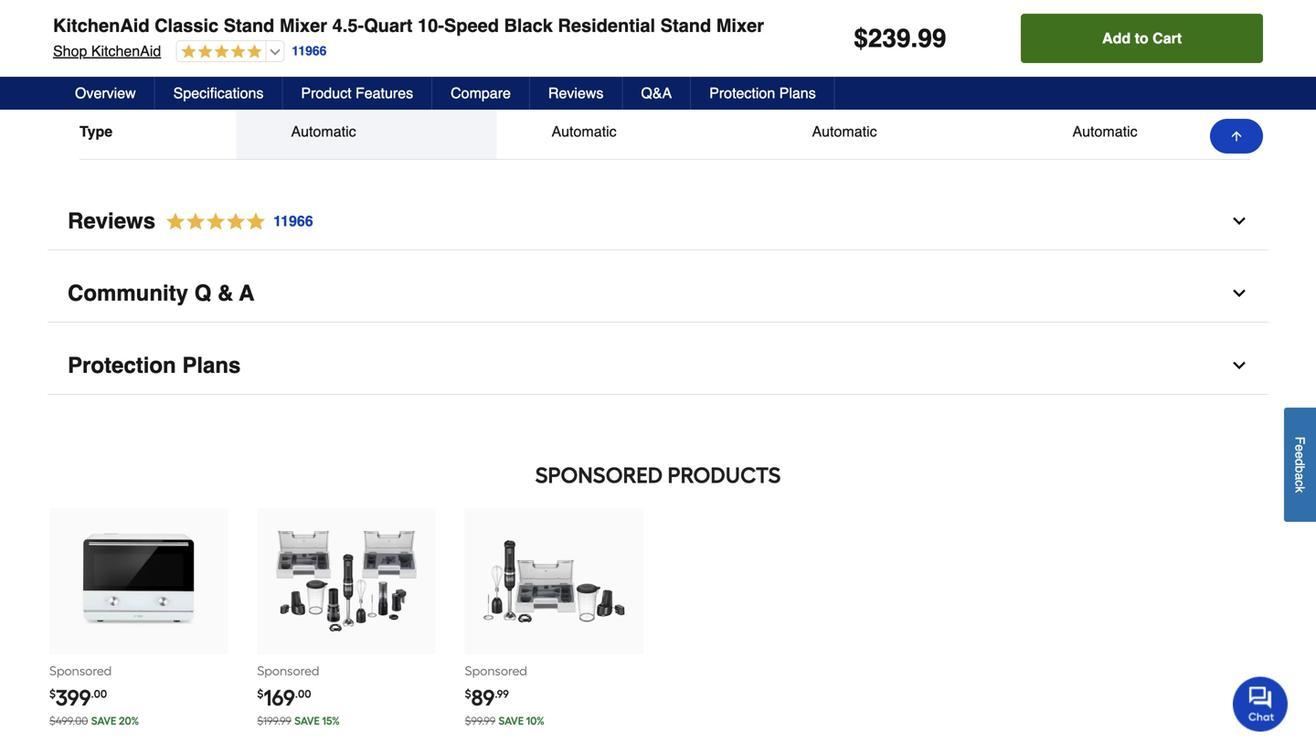 Task type: locate. For each thing, give the bounding box(es) containing it.
type
[[80, 123, 113, 140]]

4 automatic cell from the left
[[1072, 123, 1223, 141]]

$199.99
[[257, 714, 291, 728]]

3 yes image from the left
[[1072, 66, 1087, 81]]

2 chevron down image from the top
[[1230, 284, 1248, 303]]

shop kitchenaid
[[53, 42, 161, 59]]

1 save from the left
[[91, 714, 116, 728]]

.00 up "$499.00 save 20%"
[[91, 687, 107, 701]]

yes image for third cell from the right
[[552, 66, 566, 81]]

3 save from the left
[[498, 714, 524, 728]]

head left quart
[[315, 11, 347, 28]]

plans
[[779, 85, 816, 101], [182, 353, 241, 378]]

0 horizontal spatial protection
[[68, 353, 176, 378]]

1 yes image from the left
[[552, 66, 566, 81]]

1 tilt- from the left
[[80, 11, 106, 28]]

2 yes image from the left
[[812, 66, 827, 81]]

cell down the add to cart button
[[1072, 66, 1223, 85]]

2 tilt- from the left
[[291, 11, 315, 28]]

2 horizontal spatial yes image
[[1072, 66, 1087, 81]]

reviews inside button
[[548, 85, 604, 101]]

chevron down image inside community q & a button
[[1230, 284, 1248, 303]]

automatic
[[291, 123, 356, 140], [552, 123, 617, 140], [812, 123, 877, 140], [1072, 123, 1137, 140]]

0 vertical spatial reviews
[[548, 85, 604, 101]]

1 vertical spatial 4.8 stars image
[[155, 209, 314, 234]]

.00
[[91, 687, 107, 701], [295, 687, 311, 701]]

chevron down image for q
[[1230, 284, 1248, 303]]

0 horizontal spatial stand
[[224, 15, 274, 36]]

1 .00 from the left
[[91, 687, 107, 701]]

4 tilt-head cell from the left
[[1072, 11, 1223, 29]]

1 horizontal spatial .00
[[295, 687, 311, 701]]

sponsored inside southdeep products heading
[[535, 462, 663, 489]]

head left .
[[836, 11, 868, 28]]

$99.99 save 10%
[[465, 714, 545, 728]]

$ left .
[[854, 24, 868, 53]]

0 vertical spatial chevron down image
[[1230, 212, 1248, 230]]

speed
[[444, 15, 499, 36]]

reviews down residential
[[548, 85, 604, 101]]

15%
[[322, 714, 340, 728]]

save
[[91, 714, 116, 728], [294, 714, 320, 728], [498, 714, 524, 728]]

kitchenaid
[[53, 15, 149, 36], [91, 42, 161, 59]]

4.8 stars image containing 11966
[[155, 209, 314, 234]]

399
[[56, 685, 91, 711]]

e up d
[[1293, 444, 1307, 451]]

$ inside $ 169 .00
[[257, 687, 263, 701]]

bowl handle
[[80, 67, 167, 84]]

tilt-
[[80, 11, 106, 28], [291, 11, 315, 28], [552, 11, 575, 28], [812, 11, 836, 28], [1072, 11, 1096, 28]]

features
[[356, 85, 413, 101]]

20%
[[119, 714, 139, 728]]

4.8 stars image
[[177, 44, 262, 61], [155, 209, 314, 234]]

community q & a button
[[48, 265, 1269, 323]]

1 horizontal spatial protection
[[709, 85, 775, 101]]

save for 399
[[91, 714, 116, 728]]

.00 inside $ 169 .00
[[295, 687, 311, 701]]

tilt-head
[[291, 11, 347, 28], [552, 11, 608, 28], [812, 11, 868, 28], [1072, 11, 1129, 28]]

1 vertical spatial protection plans
[[68, 353, 241, 378]]

&
[[218, 281, 233, 306]]

k
[[1293, 486, 1307, 493]]

1 horizontal spatial save
[[294, 714, 320, 728]]

protection right q&a button
[[709, 85, 775, 101]]

$ inside $ 89 .99
[[465, 687, 471, 701]]

2 tilt-head from the left
[[552, 11, 608, 28]]

protection plans
[[709, 85, 816, 101], [68, 353, 241, 378]]

save left 20%
[[91, 714, 116, 728]]

a
[[1293, 473, 1307, 480]]

1 stand from the left
[[224, 15, 274, 36]]

1 horizontal spatial yes image
[[812, 66, 827, 81]]

tilt-head up 'reviews' button
[[552, 11, 608, 28]]

.00 up $199.99 save 15%
[[295, 687, 311, 701]]

tilt-head for second tilt-head cell from the right
[[812, 11, 868, 28]]

1 horizontal spatial reviews
[[548, 85, 604, 101]]

11966
[[292, 44, 327, 58], [273, 213, 313, 229]]

tilt-head up no image
[[291, 11, 347, 28]]

sponsored for 399
[[49, 663, 112, 679]]

kitchenaid up shop kitchenaid
[[53, 15, 149, 36]]

protection
[[709, 85, 775, 101], [68, 353, 176, 378]]

0 horizontal spatial mixer
[[280, 15, 327, 36]]

black+decker 3-in-1 5-speed black 220-watt immersion blender with accessory jar image
[[483, 510, 626, 653]]

3 automatic cell from the left
[[812, 123, 963, 141]]

1 vertical spatial plans
[[182, 353, 241, 378]]

mixer
[[280, 15, 327, 36], [716, 15, 764, 36]]

sponsored
[[535, 462, 663, 489], [49, 663, 112, 679], [257, 663, 319, 679], [465, 663, 527, 679]]

e
[[1293, 444, 1307, 451], [1293, 451, 1307, 459]]

lift
[[204, 11, 227, 28]]

1 vertical spatial protection
[[68, 353, 176, 378]]

.00 for 399
[[91, 687, 107, 701]]

0 vertical spatial 11966
[[292, 44, 327, 58]]

1 horizontal spatial stand
[[660, 15, 711, 36]]

1 vertical spatial protection plans button
[[48, 337, 1269, 395]]

2 save from the left
[[294, 714, 320, 728]]

save left 15% at the left bottom of page
[[294, 714, 320, 728]]

no image
[[291, 66, 306, 81]]

0 horizontal spatial save
[[91, 714, 116, 728]]

stand
[[224, 15, 274, 36], [660, 15, 711, 36]]

$ up $99.99
[[465, 687, 471, 701]]

$
[[854, 24, 868, 53], [49, 687, 56, 701], [257, 687, 263, 701], [465, 687, 471, 701]]

4 tilt-head from the left
[[1072, 11, 1129, 28]]

residential
[[558, 15, 655, 36]]

head
[[315, 11, 347, 28], [575, 11, 608, 28], [836, 11, 868, 28], [1096, 11, 1129, 28]]

0 horizontal spatial plans
[[182, 353, 241, 378]]

3 tilt- from the left
[[552, 11, 575, 28]]

to
[[1135, 30, 1149, 47]]

product features
[[301, 85, 413, 101]]

3 chevron down image from the top
[[1230, 357, 1248, 375]]

$ for 89
[[465, 687, 471, 701]]

fotile chefcubii 4-in-1 steam air fryer food dehydrator 6-slice white convection toaster oven (1550-watt) image
[[67, 510, 210, 653]]

0 vertical spatial protection plans
[[709, 85, 816, 101]]

$ up $199.99
[[257, 687, 263, 701]]

bowl-
[[165, 11, 204, 28]]

5 tilt- from the left
[[1072, 11, 1096, 28]]

e up b
[[1293, 451, 1307, 459]]

2 .00 from the left
[[295, 687, 311, 701]]

save for 169
[[294, 714, 320, 728]]

$ 399 .00
[[49, 685, 107, 711]]

compare
[[451, 85, 511, 101]]

protection down 'community'
[[68, 353, 176, 378]]

kitchenaid up 'bowl handle'
[[91, 42, 161, 59]]

yes image
[[552, 66, 566, 81], [812, 66, 827, 81], [1072, 66, 1087, 81]]

f
[[1293, 436, 1307, 444]]

head
[[106, 11, 142, 28]]

$ inside $ 399 .00
[[49, 687, 56, 701]]

stand right classic on the top of page
[[224, 15, 274, 36]]

0 vertical spatial protection
[[709, 85, 775, 101]]

cell down 239
[[812, 66, 963, 85]]

$ for 399
[[49, 687, 56, 701]]

$ up $499.00
[[49, 687, 56, 701]]

$ for 169
[[257, 687, 263, 701]]

1 tilt-head from the left
[[291, 11, 347, 28]]

4.8 stars image up &
[[155, 209, 314, 234]]

sponsored for 89
[[465, 663, 527, 679]]

1 vertical spatial chevron down image
[[1230, 284, 1248, 303]]

.00 inside $ 399 .00
[[91, 687, 107, 701]]

chevron down image
[[1230, 212, 1248, 230], [1230, 284, 1248, 303], [1230, 357, 1248, 375]]

save left 10%
[[498, 714, 524, 728]]

head right black
[[575, 11, 608, 28]]

0 horizontal spatial .00
[[91, 687, 107, 701]]

0 vertical spatial 4.8 stars image
[[177, 44, 262, 61]]

cell down residential
[[552, 66, 702, 85]]

tilt-head cell
[[291, 11, 442, 29], [552, 11, 702, 29], [812, 11, 963, 29], [1072, 11, 1223, 29]]

0 horizontal spatial reviews
[[68, 208, 155, 234]]

3 tilt-head from the left
[[812, 11, 868, 28]]

save for 89
[[498, 714, 524, 728]]

2 vertical spatial chevron down image
[[1230, 357, 1248, 375]]

$ for 239
[[854, 24, 868, 53]]

b
[[1293, 466, 1307, 473]]

0 vertical spatial plans
[[779, 85, 816, 101]]

product
[[301, 85, 351, 101]]

stand up q&a
[[660, 15, 711, 36]]

4.8 stars image down lift
[[177, 44, 262, 61]]

protection plans button
[[691, 77, 835, 110], [48, 337, 1269, 395]]

southdeep products heading
[[48, 457, 1269, 494]]

add to cart
[[1102, 30, 1182, 47]]

3 cell from the left
[[812, 66, 963, 85]]

cell
[[291, 66, 442, 85], [552, 66, 702, 85], [812, 66, 963, 85], [1072, 66, 1223, 85]]

2 horizontal spatial save
[[498, 714, 524, 728]]

4 automatic from the left
[[1072, 123, 1137, 140]]

tilt-head left .
[[812, 11, 868, 28]]

1 horizontal spatial mixer
[[716, 15, 764, 36]]

automatic cell
[[291, 123, 442, 141], [552, 123, 702, 141], [812, 123, 963, 141], [1072, 123, 1223, 141]]

tilt-head for 4th tilt-head cell from right
[[291, 11, 347, 28]]

1 vertical spatial reviews
[[68, 208, 155, 234]]

cell down 4.5-
[[291, 66, 442, 85]]

head up add
[[1096, 11, 1129, 28]]

99
[[918, 24, 946, 53]]

black+decker 6-in-1 5-speed black 220-watt immersion blender with accessory jar image
[[275, 510, 418, 653]]

specifications button
[[155, 77, 283, 110]]

10%
[[526, 714, 545, 728]]

0 horizontal spatial yes image
[[552, 66, 566, 81]]

reviews up 'community'
[[68, 208, 155, 234]]

tilt-head for third tilt-head cell from right
[[552, 11, 608, 28]]

2 mixer from the left
[[716, 15, 764, 36]]

q&a
[[641, 85, 672, 101]]

overview button
[[57, 77, 155, 110]]

1 cell from the left
[[291, 66, 442, 85]]

tilt-head up add
[[1072, 11, 1129, 28]]

product features button
[[283, 77, 432, 110]]

0 vertical spatial protection plans button
[[691, 77, 835, 110]]

chevron down image for plans
[[1230, 357, 1248, 375]]

reviews
[[548, 85, 604, 101], [68, 208, 155, 234]]

chevron down image inside protection plans button
[[1230, 357, 1248, 375]]



Task type: describe. For each thing, give the bounding box(es) containing it.
1 e from the top
[[1293, 444, 1307, 451]]

f e e d b a c k button
[[1284, 407, 1316, 522]]

$ 89 .99
[[465, 685, 509, 711]]

1 mixer from the left
[[280, 15, 327, 36]]

3 tilt-head cell from the left
[[812, 11, 963, 29]]

kitchenaid classic stand mixer 4.5-quart 10-speed black residential stand mixer
[[53, 15, 764, 36]]

community
[[68, 281, 188, 306]]

shop
[[53, 42, 87, 59]]

$199.99 save 15%
[[257, 714, 340, 728]]

$99.99
[[465, 714, 495, 728]]

c
[[1293, 480, 1307, 486]]

community q & a
[[68, 281, 254, 306]]

reviews button
[[530, 77, 623, 110]]

bowl
[[80, 67, 114, 84]]

2 automatic from the left
[[552, 123, 617, 140]]

4 tilt- from the left
[[812, 11, 836, 28]]

add
[[1102, 30, 1131, 47]]

yes image for first cell from right
[[1072, 66, 1087, 81]]

a
[[239, 281, 254, 306]]

protection for top protection plans button
[[709, 85, 775, 101]]

4 head from the left
[[1096, 11, 1129, 28]]

1 chevron down image from the top
[[1230, 212, 1248, 230]]

$499.00 save 20%
[[49, 714, 139, 728]]

4 cell from the left
[[1072, 66, 1223, 85]]

or
[[146, 11, 160, 28]]

handle
[[119, 67, 167, 84]]

$499.00
[[49, 714, 88, 728]]

2 automatic cell from the left
[[552, 123, 702, 141]]

protection for the bottommost protection plans button
[[68, 353, 176, 378]]

1 vertical spatial 11966
[[273, 213, 313, 229]]

q&a button
[[623, 77, 691, 110]]

2 cell from the left
[[552, 66, 702, 85]]

tilt-head for fourth tilt-head cell from the left
[[1072, 11, 1129, 28]]

1 horizontal spatial plans
[[779, 85, 816, 101]]

d
[[1293, 459, 1307, 466]]

.00 for 169
[[295, 687, 311, 701]]

specifications
[[173, 85, 264, 101]]

1 automatic cell from the left
[[291, 123, 442, 141]]

2 e from the top
[[1293, 451, 1307, 459]]

1 automatic from the left
[[291, 123, 356, 140]]

1 head from the left
[[315, 11, 347, 28]]

f e e d b a c k
[[1293, 436, 1307, 493]]

$ 169 .00
[[257, 685, 311, 711]]

0 vertical spatial kitchenaid
[[53, 15, 149, 36]]

1 horizontal spatial protection plans
[[709, 85, 816, 101]]

products
[[668, 462, 781, 489]]

2 head from the left
[[575, 11, 608, 28]]

black
[[504, 15, 553, 36]]

overview
[[75, 85, 136, 101]]

arrow up image
[[1229, 129, 1244, 143]]

q
[[194, 281, 211, 306]]

add to cart button
[[1021, 14, 1263, 63]]

0 horizontal spatial protection plans
[[68, 353, 241, 378]]

169
[[263, 685, 295, 711]]

classic
[[155, 15, 219, 36]]

239
[[868, 24, 911, 53]]

2 stand from the left
[[660, 15, 711, 36]]

.99
[[495, 687, 509, 701]]

3 head from the left
[[836, 11, 868, 28]]

compare button
[[432, 77, 530, 110]]

4.5-
[[332, 15, 364, 36]]

3 automatic from the left
[[812, 123, 877, 140]]

.
[[911, 24, 918, 53]]

1 tilt-head cell from the left
[[291, 11, 442, 29]]

chat invite button image
[[1233, 676, 1289, 732]]

89
[[471, 685, 495, 711]]

2 tilt-head cell from the left
[[552, 11, 702, 29]]

quart
[[364, 15, 413, 36]]

1 vertical spatial kitchenaid
[[91, 42, 161, 59]]

10-
[[418, 15, 444, 36]]

sponsored products
[[535, 462, 781, 489]]

$ 239 . 99
[[854, 24, 946, 53]]

yes image for 2nd cell from right
[[812, 66, 827, 81]]

tilt-head or bowl-lift
[[80, 11, 227, 28]]

sponsored for 169
[[257, 663, 319, 679]]

cart
[[1153, 30, 1182, 47]]



Task type: vqa. For each thing, say whether or not it's contained in the screenshot.
pound inside 24 Pounds of Ice Per Day Never run out of nugget ice thanks to a large capacity ice maker that makes one pound of fresh ice per hour and holds up to 48 ounces at a time
no



